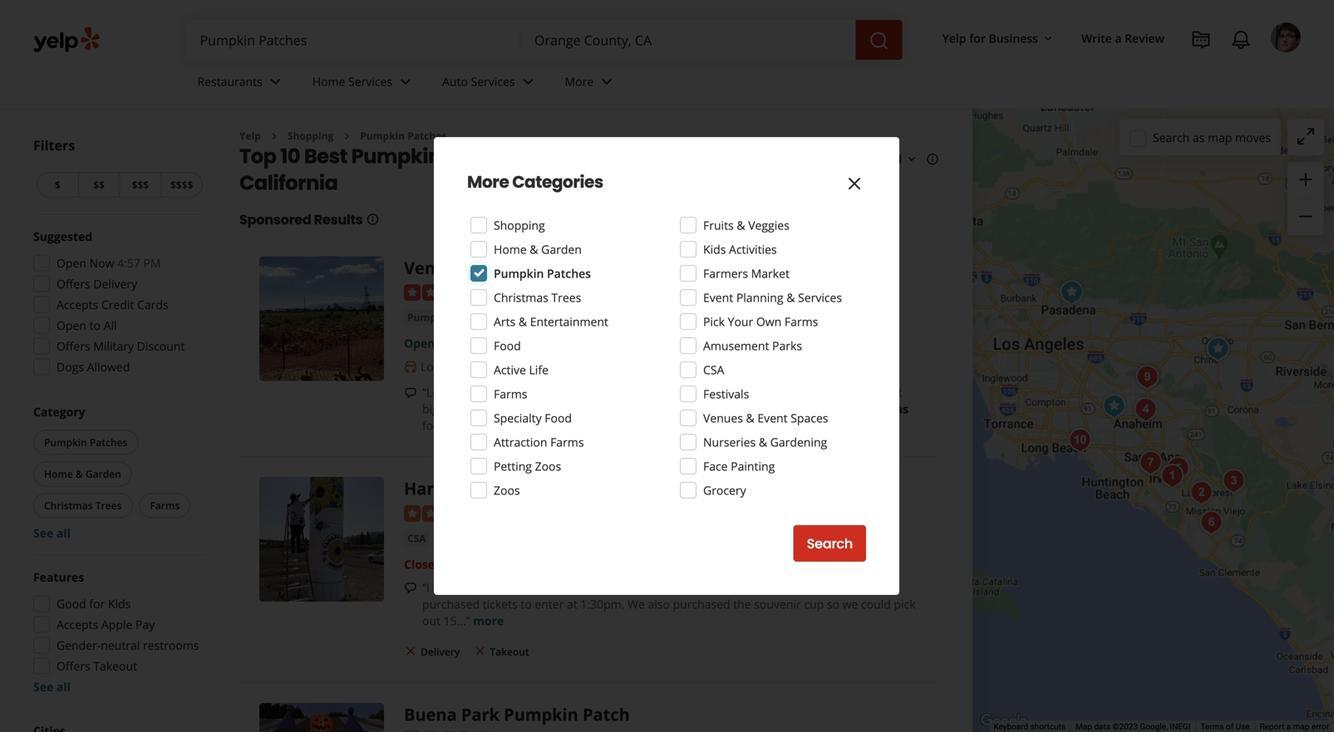 Task type: locate. For each thing, give the bounding box(es) containing it.
and
[[603, 401, 623, 417], [710, 580, 731, 596], [841, 580, 862, 596]]

trees up entertainment
[[552, 290, 582, 306]]

1 horizontal spatial event
[[758, 410, 788, 426]]

more inside business categories element
[[565, 74, 594, 89]]

terms of use link
[[1201, 722, 1250, 732]]

more up "attraction"
[[481, 418, 511, 434]]

to
[[89, 318, 101, 333], [521, 597, 532, 612]]

pumpkin city's pumpkin farm image right hana field by tanaka farms icon
[[1186, 477, 1219, 510]]

pumpkin city's pumpkin farm image up hana field by tanaka farms icon
[[1130, 393, 1163, 427]]

takeout right 16 close v2 image
[[490, 645, 529, 659]]

(92
[[520, 284, 537, 300]]

1 horizontal spatial map
[[1294, 722, 1310, 732]]

by
[[496, 477, 516, 500]]

on
[[773, 580, 787, 596]]

more left categories
[[467, 170, 509, 194]]

enter
[[535, 597, 564, 612]]

a right the had
[[749, 385, 756, 401]]

1 all from the top
[[56, 526, 71, 541]]

keyboard shortcuts button
[[994, 722, 1066, 733]]

& right owned
[[501, 359, 509, 375]]

offers
[[57, 276, 90, 292], [57, 338, 90, 354], [57, 659, 90, 674]]

search inside button
[[807, 535, 853, 553]]

1 vertical spatial all
[[56, 679, 71, 695]]

patches inside top 10 best pumpkin patches near orange county, california
[[445, 143, 526, 170]]

0 vertical spatial delivery
[[93, 276, 137, 292]]

info icon image
[[706, 359, 720, 373], [706, 359, 720, 373]]

see all button
[[33, 526, 71, 541], [33, 679, 71, 695]]

1 horizontal spatial purchased
[[673, 597, 731, 612]]

1 horizontal spatial garden
[[542, 242, 582, 257]]

open
[[57, 255, 86, 271], [57, 318, 86, 333], [404, 336, 435, 351]]

pumpkin inside top 10 best pumpkin patches near orange county, california
[[351, 143, 441, 170]]

open until 9:00 pm
[[404, 336, 509, 351]]

business
[[989, 30, 1039, 46]]

0 horizontal spatial venegas family farms image
[[259, 256, 384, 381]]

pumpkin inside group
[[44, 436, 87, 450]]

more
[[565, 74, 594, 89], [467, 170, 509, 194]]

0 vertical spatial see all button
[[33, 526, 71, 541]]

festivals
[[704, 386, 750, 402]]

pumpkin patches inside more categories dialog
[[494, 266, 591, 282]]

1 horizontal spatial services
[[471, 74, 515, 89]]

until up at
[[563, 580, 588, 596]]

christmas down home & garden button
[[44, 499, 93, 513]]

0 vertical spatial home & garden
[[494, 242, 582, 257]]

1 vertical spatial see all button
[[33, 679, 71, 695]]

yelp for yelp 'link'
[[240, 129, 261, 143]]

0 horizontal spatial and
[[603, 401, 623, 417]]

farms right the christmas trees button
[[150, 499, 180, 513]]

see all button down gender-
[[33, 679, 71, 695]]

shopping link
[[288, 129, 334, 143]]

we
[[843, 597, 859, 612]]

garden inside more categories dialog
[[542, 242, 582, 257]]

offers for offers takeout
[[57, 659, 90, 674]]

pumpkin patches button down the 4.9 star rating image
[[404, 309, 497, 326]]

0 horizontal spatial kids
[[108, 596, 131, 612]]

open up 16 locally owned v2 image
[[404, 336, 435, 351]]

pumpkin down the 4.9 star rating image
[[408, 311, 452, 324]]

0 vertical spatial yelp
[[943, 30, 967, 46]]

map right as
[[1208, 130, 1233, 145]]

0 vertical spatial see all
[[33, 526, 71, 541]]

event up the pick
[[704, 290, 734, 306]]

more up near
[[565, 74, 594, 89]]

services
[[348, 74, 393, 89], [471, 74, 515, 89], [798, 290, 843, 306]]

offers down gender-
[[57, 659, 90, 674]]

shopping inside more categories dialog
[[494, 217, 545, 233]]

1 vertical spatial more
[[473, 613, 504, 629]]

csa inside csa button
[[408, 532, 426, 545]]

knew
[[467, 580, 495, 596]]

tanaka
[[521, 477, 582, 500]]

1 horizontal spatial pumpkin city's pumpkin farm image
[[1186, 477, 1219, 510]]

buena park pumpkin patch image
[[1098, 390, 1131, 423]]

home & garden up "(92"
[[494, 242, 582, 257]]

0 vertical spatial big
[[865, 385, 881, 401]]

arts
[[494, 314, 516, 330]]

1 see from the top
[[33, 526, 53, 541]]

0 vertical spatial until
[[438, 336, 463, 351]]

1 see all from the top
[[33, 526, 71, 541]]

hana field by tanaka farms image
[[1135, 447, 1168, 480], [259, 477, 384, 602]]

zoom out image
[[1297, 207, 1316, 227]]

results
[[314, 210, 363, 229]]

pumpkin patches link down home services link
[[360, 129, 447, 143]]

all for category
[[56, 526, 71, 541]]

features
[[33, 570, 84, 585]]

0 vertical spatial accepts
[[57, 297, 98, 313]]

map left error
[[1294, 722, 1310, 732]]

2 see all from the top
[[33, 679, 71, 695]]

1 see all button from the top
[[33, 526, 71, 541]]

1 vertical spatial offers
[[57, 338, 90, 354]]

big right too
[[865, 385, 881, 401]]

0 vertical spatial food
[[494, 338, 521, 354]]

in
[[641, 359, 651, 375]]

1 horizontal spatial christmas trees
[[494, 290, 582, 306]]

24 chevron down v2 image up "orange"
[[597, 72, 617, 92]]

0 vertical spatial garden
[[542, 242, 582, 257]]

1 vertical spatial accepts
[[57, 617, 98, 633]]

0 vertical spatial pumpkin city's pumpkin farm image
[[1130, 393, 1163, 427]]

for left $36.…"
[[422, 418, 438, 434]]

pm
[[143, 255, 161, 271], [492, 336, 509, 351]]

7 years in business
[[599, 359, 701, 375]]

pumpkin up 16 info v2 image in the top left of the page
[[351, 143, 441, 170]]

csa inside more categories dialog
[[704, 362, 725, 378]]

of
[[1227, 722, 1234, 732]]

accepts up 'open to all' at the left
[[57, 297, 98, 313]]

1 horizontal spatial and
[[710, 580, 731, 596]]

home inside business categories element
[[312, 74, 345, 89]]

0 vertical spatial search
[[1153, 130, 1190, 145]]

event up nurseries & gardening
[[758, 410, 788, 426]]

for inside was free entry. the kids had a great time. not too big but big enough for a few photo opps and the
[[486, 401, 502, 417]]

notifications image
[[1232, 30, 1252, 50]]

yelp left business
[[943, 30, 967, 46]]

pick
[[704, 314, 725, 330]]

1 vertical spatial big
[[422, 401, 439, 417]]

was
[[594, 385, 615, 401]]

1 horizontal spatial more
[[565, 74, 594, 89]]

data
[[1095, 722, 1111, 732]]

christmas up arts
[[494, 290, 549, 306]]

to left all
[[89, 318, 101, 333]]

search
[[1153, 130, 1190, 145], [807, 535, 853, 553]]

0 horizontal spatial christmas
[[44, 499, 93, 513]]

pumpkins down the
[[647, 401, 705, 417]]

0 horizontal spatial the
[[626, 401, 644, 417]]

trees down home & garden button
[[95, 499, 122, 513]]

1 vertical spatial the
[[734, 597, 751, 612]]

2 horizontal spatial home
[[494, 242, 527, 257]]

1 vertical spatial more link
[[473, 613, 504, 629]]

top
[[240, 143, 277, 170]]

1 vertical spatial kids
[[108, 596, 131, 612]]

24 chevron down v2 image right auto services
[[519, 72, 539, 92]]

the inside "i never knew this existed until recently! my husband and i came on saturday and purchased tickets to enter at 1:30pm. we also purchased the souvenir cup so we could pick out 15…"
[[734, 597, 751, 612]]

enough
[[442, 401, 483, 417]]

3 24 chevron down v2 image from the left
[[519, 72, 539, 92]]

for up accepts apple pay
[[89, 596, 105, 612]]

pumpkin patches down home services link
[[360, 129, 447, 143]]

1 vertical spatial christmas
[[44, 499, 93, 513]]

1 horizontal spatial takeout
[[490, 645, 529, 659]]

yelp for yelp for business
[[943, 30, 967, 46]]

2 all from the top
[[56, 679, 71, 695]]

venegas family farms image
[[259, 256, 384, 381], [1202, 333, 1235, 366]]

pumpkin patches link down the 4.9 star rating image
[[404, 309, 497, 326]]

1 vertical spatial this
[[499, 580, 518, 596]]

pumpkin patches up home & garden button
[[44, 436, 127, 450]]

2 offers from the top
[[57, 338, 90, 354]]

& up the christmas trees button
[[76, 467, 83, 481]]

0 vertical spatial all
[[56, 526, 71, 541]]

0 vertical spatial map
[[1208, 130, 1233, 145]]

until up locally
[[438, 336, 463, 351]]

zoos down petting
[[494, 483, 520, 499]]

0 vertical spatial kids
[[704, 242, 726, 257]]

all down offers takeout
[[56, 679, 71, 695]]

1 vertical spatial until
[[563, 580, 588, 596]]

offers down now
[[57, 276, 90, 292]]

0 horizontal spatial pumpkin patches button
[[33, 430, 138, 455]]

2 see from the top
[[33, 679, 53, 695]]

garden inside button
[[86, 467, 121, 481]]

were
[[708, 401, 735, 417]]

1 horizontal spatial zoos
[[535, 459, 562, 474]]

farms down active
[[494, 386, 528, 402]]

0 vertical spatial offers
[[57, 276, 90, 292]]

pumpkin inside more categories dialog
[[494, 266, 544, 282]]

1 vertical spatial map
[[1294, 722, 1310, 732]]

0 horizontal spatial pumpkins
[[647, 401, 705, 417]]

16 speech v2 image
[[404, 387, 417, 400]]

see all button down the christmas trees button
[[33, 526, 71, 541]]

2 accepts from the top
[[57, 617, 98, 633]]

pasadena pumpkin patch image
[[1056, 276, 1089, 309]]

0 vertical spatial see
[[33, 526, 53, 541]]

nurseries & gardening
[[704, 435, 828, 450]]

a right write
[[1116, 30, 1122, 46]]

google image
[[977, 711, 1032, 733]]

home up the christmas trees button
[[44, 467, 73, 481]]

24 chevron down v2 image for auto services
[[519, 72, 539, 92]]

16 close v2 image
[[404, 645, 417, 658]]

amusement
[[704, 338, 770, 354]]

more inside dialog
[[467, 170, 509, 194]]

the down free
[[626, 401, 644, 417]]

2 16 chevron right v2 image from the left
[[340, 130, 354, 143]]

pumpkins down but
[[851, 401, 909, 417]]

1 vertical spatial more
[[467, 170, 509, 194]]

1 vertical spatial delivery
[[421, 645, 460, 659]]

0 vertical spatial home
[[312, 74, 345, 89]]

shopping up family on the left top
[[494, 217, 545, 233]]

0 horizontal spatial more
[[467, 170, 509, 194]]

2 vertical spatial open
[[404, 336, 435, 351]]

venues
[[704, 410, 743, 426]]

4.5 star rating image
[[404, 505, 494, 522]]

0 horizontal spatial home & garden
[[44, 467, 121, 481]]

kids up apple
[[108, 596, 131, 612]]

life
[[529, 362, 549, 378]]

map data ©2023 google, inegi
[[1076, 722, 1191, 732]]

souvenir
[[755, 597, 801, 612]]

write a review
[[1082, 30, 1165, 46]]

attraction farms
[[494, 435, 584, 450]]

pumpkin down category
[[44, 436, 87, 450]]

more link down tickets
[[473, 613, 504, 629]]

open now 4:57 pm
[[57, 255, 161, 271]]

see all down gender-
[[33, 679, 71, 695]]

shortcuts
[[1031, 722, 1066, 732]]

until inside "i never knew this existed until recently! my husband and i came on saturday and purchased tickets to enter at 1:30pm. we also purchased the souvenir cup so we could pick out 15…"
[[563, 580, 588, 596]]

2 see all button from the top
[[33, 679, 71, 695]]

csa up kids
[[704, 362, 725, 378]]

search for search as map moves
[[1153, 130, 1190, 145]]

1:30pm.
[[581, 597, 625, 612]]

0 vertical spatial christmas
[[494, 290, 549, 306]]

more for more
[[565, 74, 594, 89]]

hana field by tanaka farms link
[[404, 477, 637, 500]]

1 vertical spatial pm
[[492, 336, 509, 351]]

pm down arts
[[492, 336, 509, 351]]

24 chevron down v2 image right restaurants
[[266, 72, 286, 92]]

accepts for accepts apple pay
[[57, 617, 98, 633]]

None search field
[[187, 20, 906, 60]]

trees inside more categories dialog
[[552, 290, 582, 306]]

offers takeout
[[57, 659, 137, 674]]

0 vertical spatial shopping
[[288, 129, 334, 143]]

7
[[599, 359, 606, 375]]

16 chevron right v2 image
[[268, 130, 281, 143], [340, 130, 354, 143]]

google,
[[1141, 722, 1168, 732]]

16 chevron right v2 image right yelp 'link'
[[268, 130, 281, 143]]

and inside was free entry. the kids had a great time. not too big but big enough for a few photo opps and the
[[603, 401, 623, 417]]

search left as
[[1153, 130, 1190, 145]]

christmas trees up 'arts & entertainment'
[[494, 290, 582, 306]]

venegas family farms image
[[1202, 333, 1235, 366]]

christmas trees down home & garden button
[[44, 499, 122, 513]]

sponsored results
[[240, 210, 363, 229]]

1 vertical spatial csa
[[408, 532, 426, 545]]

home for home services link
[[312, 74, 345, 89]]

see all button for category
[[33, 526, 71, 541]]

yelp left 10
[[240, 129, 261, 143]]

face painting
[[704, 459, 775, 474]]

0 horizontal spatial zoos
[[494, 483, 520, 499]]

food up active
[[494, 338, 521, 354]]

home up 4.9 link
[[494, 242, 527, 257]]

delivery right 16 close v2 icon
[[421, 645, 460, 659]]

0 vertical spatial csa
[[704, 362, 725, 378]]

1 vertical spatial home
[[494, 242, 527, 257]]

2 vertical spatial offers
[[57, 659, 90, 674]]

16 chevron down v2 image
[[1042, 32, 1055, 45]]

1 horizontal spatial yelp
[[943, 30, 967, 46]]

1 horizontal spatial to
[[521, 597, 532, 612]]

24 chevron down v2 image inside auto services link
[[519, 72, 539, 92]]

2 horizontal spatial services
[[798, 290, 843, 306]]

pumpkin city's pumpkin farm image
[[1130, 393, 1163, 427], [1186, 477, 1219, 510]]

24 chevron down v2 image inside home services link
[[396, 72, 416, 92]]

for down "love that this pumpkin
[[486, 401, 502, 417]]

3 offers from the top
[[57, 659, 90, 674]]

4:57
[[117, 255, 140, 271]]

group
[[1288, 162, 1325, 235], [28, 228, 206, 380], [30, 404, 206, 542], [28, 569, 206, 696]]

1 16 chevron right v2 image from the left
[[268, 130, 281, 143]]

1 24 chevron down v2 image from the left
[[266, 72, 286, 92]]

entertainment
[[530, 314, 609, 330]]

home up shopping link
[[312, 74, 345, 89]]

1 horizontal spatial search
[[1153, 130, 1190, 145]]

1 vertical spatial yelp
[[240, 129, 261, 143]]

0 horizontal spatial purchased
[[422, 597, 480, 612]]

0 horizontal spatial search
[[807, 535, 853, 553]]

delivery up credit
[[93, 276, 137, 292]]

1 vertical spatial shopping
[[494, 217, 545, 233]]

16 close v2 image
[[474, 645, 487, 658]]

for left business
[[970, 30, 986, 46]]

offers for offers military discount
[[57, 338, 90, 354]]

yelp inside button
[[943, 30, 967, 46]]

active life
[[494, 362, 549, 378]]

great
[[759, 385, 787, 401]]

1 vertical spatial home & garden
[[44, 467, 121, 481]]

zoom in image
[[1297, 170, 1316, 190]]

search for search
[[807, 535, 853, 553]]

0 horizontal spatial 16 chevron right v2 image
[[268, 130, 281, 143]]

garden up the christmas trees button
[[86, 467, 121, 481]]

services for auto services
[[471, 74, 515, 89]]

1 vertical spatial see all
[[33, 679, 71, 695]]

24 chevron down v2 image inside restaurants link
[[266, 72, 286, 92]]

1 vertical spatial christmas trees
[[44, 499, 122, 513]]

1 horizontal spatial food
[[545, 410, 572, 426]]

home & garden inside button
[[44, 467, 121, 481]]

0 horizontal spatial trees
[[95, 499, 122, 513]]

and up we
[[841, 580, 862, 596]]

reviews)
[[540, 284, 585, 300]]

gender-
[[57, 638, 101, 654]]

pick your own farms
[[704, 314, 819, 330]]

this inside "i never knew this existed until recently! my husband and i came on saturday and purchased tickets to enter at 1:30pm. we also purchased the souvenir cup so we could pick out 15…"
[[499, 580, 518, 596]]

pumpkin patches button up home & garden button
[[33, 430, 138, 455]]

more
[[481, 418, 511, 434], [473, 613, 504, 629]]

0 vertical spatial open
[[57, 255, 86, 271]]

1 vertical spatial pumpkin patches link
[[404, 309, 497, 326]]

for inside button
[[970, 30, 986, 46]]

csa
[[704, 362, 725, 378], [408, 532, 426, 545]]

1 accepts from the top
[[57, 297, 98, 313]]

a
[[1116, 30, 1122, 46], [749, 385, 756, 401], [505, 401, 512, 417], [1287, 722, 1292, 732]]

but
[[884, 385, 903, 401]]

cup
[[804, 597, 824, 612]]

this right that
[[480, 385, 500, 401]]

see all for features
[[33, 679, 71, 695]]

1 vertical spatial trees
[[95, 499, 122, 513]]

see all for category
[[33, 526, 71, 541]]

more link up "attraction"
[[481, 418, 511, 434]]

csa up closed
[[408, 532, 426, 545]]

pm for open until 9:00 pm
[[492, 336, 509, 351]]

24 chevron down v2 image left auto
[[396, 72, 416, 92]]

accepts up gender-
[[57, 617, 98, 633]]

hana field by tanaka farms image
[[1135, 447, 1168, 480]]

pumpkin right park in the bottom left of the page
[[504, 704, 579, 727]]

pumpkin up 4.9 link
[[494, 266, 544, 282]]

1 horizontal spatial csa
[[704, 362, 725, 378]]

home services link
[[299, 60, 429, 108]]

never
[[433, 580, 464, 596]]

parks
[[773, 338, 803, 354]]

best
[[304, 143, 348, 170]]

2 24 chevron down v2 image from the left
[[396, 72, 416, 92]]

0 horizontal spatial yelp
[[240, 129, 261, 143]]

home & garden inside more categories dialog
[[494, 242, 582, 257]]

amusement parks
[[704, 338, 803, 354]]

search up the saturday
[[807, 535, 853, 553]]

garden up reviews)
[[542, 242, 582, 257]]

offers up dogs
[[57, 338, 90, 354]]

this up tickets
[[499, 580, 518, 596]]

active
[[494, 362, 526, 378]]

auto services link
[[429, 60, 552, 108]]

home inside button
[[44, 467, 73, 481]]

1 offers from the top
[[57, 276, 90, 292]]

patches inside more categories dialog
[[547, 266, 591, 282]]

4 24 chevron down v2 image from the left
[[597, 72, 617, 92]]

1 vertical spatial pumpkin city's pumpkin farm image
[[1186, 477, 1219, 510]]

patches up 9:00
[[455, 311, 494, 324]]

& right venues
[[746, 410, 755, 426]]

and down was
[[603, 401, 623, 417]]

1 horizontal spatial pumpkin patches button
[[404, 309, 497, 326]]

24 chevron down v2 image inside more link
[[597, 72, 617, 92]]

filters
[[33, 136, 75, 154]]

1 horizontal spatial 16 chevron right v2 image
[[340, 130, 354, 143]]

my
[[640, 580, 656, 596]]

more down tickets
[[473, 613, 504, 629]]

the inside was free entry. the kids had a great time. not too big but big enough for a few photo opps and the
[[626, 401, 644, 417]]

food left "opps"
[[545, 410, 572, 426]]

at
[[567, 597, 578, 612]]

big down "love
[[422, 401, 439, 417]]

farms right tanaka
[[586, 477, 637, 500]]

venegas family farms link
[[404, 256, 588, 279]]

see for category
[[33, 526, 53, 541]]

group containing suggested
[[28, 228, 206, 380]]

accepts apple pay
[[57, 617, 155, 633]]

open left all
[[57, 318, 86, 333]]

1 horizontal spatial venegas family farms image
[[1202, 333, 1235, 366]]

patches up more categories
[[445, 143, 526, 170]]

0 horizontal spatial services
[[348, 74, 393, 89]]

pm right 4:57
[[143, 255, 161, 271]]

too
[[843, 385, 862, 401]]

group containing category
[[30, 404, 206, 542]]

& down venues & event spaces
[[759, 435, 768, 450]]

saturday
[[790, 580, 838, 596]]

24 chevron down v2 image
[[266, 72, 286, 92], [396, 72, 416, 92], [519, 72, 539, 92], [597, 72, 617, 92]]

farms down photo
[[551, 435, 584, 450]]

trees
[[552, 290, 582, 306], [95, 499, 122, 513]]

pumpkin patches
[[360, 129, 447, 143], [494, 266, 591, 282], [408, 311, 494, 324], [44, 436, 127, 450]]

suggested
[[33, 229, 92, 245]]

accepts for accepts credit cards
[[57, 297, 98, 313]]



Task type: vqa. For each thing, say whether or not it's contained in the screenshot.
Offers Delivery Offers
yes



Task type: describe. For each thing, give the bounding box(es) containing it.
hana
[[404, 477, 448, 500]]

home for home & garden button
[[44, 467, 73, 481]]

activities
[[729, 242, 777, 257]]

$$$ button
[[119, 172, 161, 198]]

©2023
[[1113, 722, 1138, 732]]

open for open now 4:57 pm
[[57, 255, 86, 271]]

search image
[[870, 31, 890, 51]]

map region
[[862, 39, 1335, 733]]

farmers market
[[704, 266, 790, 282]]

orange
[[582, 143, 657, 170]]

expand map image
[[1297, 126, 1316, 146]]

few
[[515, 401, 534, 417]]

services inside more categories dialog
[[798, 290, 843, 306]]

painting
[[731, 459, 775, 474]]

near
[[530, 143, 578, 170]]

pumpkin down home services link
[[360, 129, 405, 143]]

specialty food
[[494, 410, 572, 426]]

yelp link
[[240, 129, 261, 143]]

0 horizontal spatial food
[[494, 338, 521, 354]]

sponsored
[[240, 210, 312, 229]]

out
[[422, 613, 441, 629]]

enchanted country pumpkins & christmas trees image
[[1131, 361, 1165, 394]]

christmas inside more categories dialog
[[494, 290, 549, 306]]

cards
[[137, 297, 168, 313]]

auto
[[442, 74, 468, 89]]

1 horizontal spatial hana field by tanaka farms image
[[1135, 447, 1168, 480]]

pm for open now 4:57 pm
[[143, 255, 161, 271]]

could
[[862, 597, 891, 612]]

pa's pumpkin patch image
[[1064, 424, 1097, 457]]

0 horizontal spatial hana field by tanaka farms image
[[259, 477, 384, 602]]

0 horizontal spatial to
[[89, 318, 101, 333]]

california
[[240, 169, 338, 197]]

patches down auto
[[408, 129, 447, 143]]

home inside more categories dialog
[[494, 242, 527, 257]]

pumpkin city's pumpkin farm image
[[1218, 465, 1251, 498]]

0 horizontal spatial pumpkin city's pumpkin farm image
[[1130, 393, 1163, 427]]

24 chevron down v2 image for restaurants
[[266, 72, 286, 92]]

arts & entertainment
[[494, 314, 609, 330]]

0 vertical spatial more link
[[481, 418, 511, 434]]

keyboard
[[994, 722, 1029, 732]]

christmas trees inside button
[[44, 499, 122, 513]]

home services
[[312, 74, 393, 89]]

for inside pumpkins were reasonably priced! 6 pumpkins for $36.…" more
[[422, 418, 438, 434]]

map for moves
[[1208, 130, 1233, 145]]

own
[[757, 314, 782, 330]]

open to all
[[57, 318, 117, 333]]

0 vertical spatial this
[[480, 385, 500, 401]]

"love that this pumpkin
[[422, 385, 555, 401]]

services for home services
[[348, 74, 393, 89]]

farmakis farms image
[[1196, 506, 1229, 540]]

projects image
[[1192, 30, 1212, 50]]

time.
[[790, 385, 817, 401]]

farms inside button
[[150, 499, 180, 513]]

1 vertical spatial event
[[758, 410, 788, 426]]

locally owned & operated
[[421, 359, 562, 375]]

1 vertical spatial zoos
[[494, 483, 520, 499]]

pumpkin patches down the 4.9 star rating image
[[408, 311, 494, 324]]

close image
[[845, 174, 865, 194]]

$$$$
[[170, 178, 193, 192]]

christmas trees inside more categories dialog
[[494, 290, 582, 306]]

& inside button
[[76, 467, 83, 481]]

open for open to all
[[57, 318, 86, 333]]

9:00
[[466, 336, 489, 351]]

good for kids
[[57, 596, 131, 612]]

offers for offers delivery
[[57, 276, 90, 292]]

& right arts
[[519, 314, 527, 330]]

farms up parks
[[785, 314, 819, 330]]

came
[[740, 580, 770, 596]]

16 chevron right v2 image for pumpkin patches
[[340, 130, 354, 143]]

16 speech v2 image
[[404, 582, 417, 595]]

trees inside button
[[95, 499, 122, 513]]

kids inside more categories dialog
[[704, 242, 726, 257]]

4.9 star rating image
[[404, 284, 494, 301]]

1 pumpkins from the left
[[647, 401, 705, 417]]

a right report
[[1287, 722, 1292, 732]]

farms up reviews)
[[537, 256, 588, 279]]

kids inside group
[[108, 596, 131, 612]]

business categories element
[[184, 60, 1302, 108]]

tanaka farms image
[[1156, 460, 1190, 493]]

1 vertical spatial pumpkin patches button
[[33, 430, 138, 455]]

more for more categories
[[467, 170, 509, 194]]

to inside "i never knew this existed until recently! my husband and i came on saturday and purchased tickets to enter at 1:30pm. we also purchased the souvenir cup so we could pick out 15…"
[[521, 597, 532, 612]]

group containing features
[[28, 569, 206, 696]]

16 locally owned v2 image
[[404, 360, 417, 374]]

4.9 link
[[501, 282, 517, 300]]

enchanted country pumpkins & christmas trees image
[[1131, 361, 1165, 394]]

credit
[[101, 297, 134, 313]]

christmas inside button
[[44, 499, 93, 513]]

grocery
[[704, 483, 747, 499]]

face
[[704, 459, 728, 474]]

24 chevron down v2 image for home services
[[396, 72, 416, 92]]

all for features
[[56, 679, 71, 695]]

pumpkins were reasonably priced! 6 pumpkins for $36.…" more
[[422, 401, 909, 434]]

military
[[93, 338, 134, 354]]

park
[[461, 704, 500, 727]]

spaces
[[791, 410, 829, 426]]

0 horizontal spatial event
[[704, 290, 734, 306]]

search as map moves
[[1153, 130, 1272, 145]]

keyboard shortcuts
[[994, 722, 1066, 732]]

free
[[618, 385, 640, 401]]

inegi
[[1170, 722, 1191, 732]]

hana field by tanaka farms
[[404, 477, 637, 500]]

pumpkin
[[503, 385, 555, 401]]

buena
[[404, 704, 457, 727]]

1 vertical spatial food
[[545, 410, 572, 426]]

$$$$ button
[[161, 172, 203, 198]]

report a map error link
[[1260, 722, 1330, 732]]

"love
[[422, 385, 452, 401]]

0 vertical spatial zoos
[[535, 459, 562, 474]]

0 horizontal spatial delivery
[[93, 276, 137, 292]]

see all button for features
[[33, 679, 71, 695]]

locally
[[421, 359, 458, 375]]

venegas
[[404, 256, 473, 279]]

16 info v2 image
[[926, 153, 940, 166]]

now
[[89, 255, 114, 271]]

gardening
[[771, 435, 828, 450]]

16 info v2 image
[[366, 213, 380, 226]]

fruits & veggies
[[704, 217, 790, 233]]

operated
[[512, 359, 562, 375]]

recently!
[[591, 580, 637, 596]]

open for open until 9:00 pm
[[404, 336, 435, 351]]

also
[[648, 597, 670, 612]]

more inside pumpkins were reasonably priced! 6 pumpkins for $36.…" more
[[481, 418, 511, 434]]

16 chevron right v2 image for shopping
[[268, 130, 281, 143]]

offers delivery
[[57, 276, 137, 292]]

more categories dialog
[[0, 0, 1335, 733]]

"i never knew this existed until recently! my husband and i came on saturday and purchased tickets to enter at 1:30pm. we also purchased the souvenir cup so we could pick out 15…"
[[422, 580, 916, 629]]

market
[[752, 266, 790, 282]]

24 chevron down v2 image for more
[[597, 72, 617, 92]]

1 horizontal spatial big
[[865, 385, 881, 401]]

a left few on the left
[[505, 401, 512, 417]]

report
[[1260, 722, 1285, 732]]

pick
[[894, 597, 916, 612]]

restaurants link
[[184, 60, 299, 108]]

moves
[[1236, 130, 1272, 145]]

accepts credit cards
[[57, 297, 168, 313]]

6
[[841, 401, 848, 417]]

2 horizontal spatial and
[[841, 580, 862, 596]]

$$
[[93, 178, 105, 192]]

0 horizontal spatial takeout
[[93, 659, 137, 674]]

business
[[654, 359, 701, 375]]

terms of use
[[1201, 722, 1250, 732]]

1 purchased from the left
[[422, 597, 480, 612]]

1 horizontal spatial delivery
[[421, 645, 460, 659]]

patches up home & garden button
[[90, 436, 127, 450]]

0 horizontal spatial until
[[438, 336, 463, 351]]

2 purchased from the left
[[673, 597, 731, 612]]

map for error
[[1294, 722, 1310, 732]]

2 pumpkins from the left
[[851, 401, 909, 417]]

& right planning
[[787, 290, 795, 306]]

pay
[[136, 617, 155, 633]]

0 vertical spatial pumpkin patches link
[[360, 129, 447, 143]]

$
[[55, 178, 61, 192]]

see for features
[[33, 679, 53, 695]]

0 horizontal spatial shopping
[[288, 129, 334, 143]]

user actions element
[[929, 21, 1325, 123]]

& right the fruits
[[737, 217, 746, 233]]

field
[[452, 477, 492, 500]]

& up "(92"
[[530, 242, 539, 257]]

categories
[[512, 170, 604, 194]]

the original manassero farms market image
[[1162, 452, 1196, 486]]

write
[[1082, 30, 1112, 46]]

4.9
[[501, 284, 517, 300]]

offers military discount
[[57, 338, 185, 354]]

i
[[734, 580, 737, 596]]



